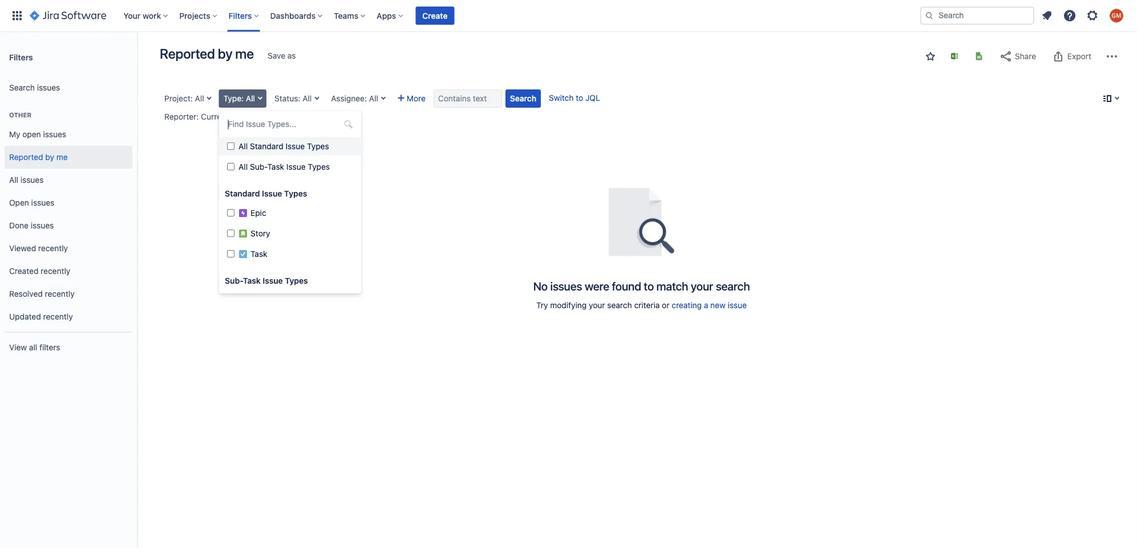 Task type: locate. For each thing, give the bounding box(es) containing it.
open
[[9, 198, 29, 208]]

search
[[716, 280, 750, 293], [607, 301, 632, 310]]

by
[[218, 46, 232, 62], [45, 153, 54, 162]]

0 horizontal spatial by
[[45, 153, 54, 162]]

primary element
[[7, 0, 920, 32]]

search up other
[[9, 83, 35, 92]]

projects button
[[176, 7, 222, 25]]

None checkbox
[[227, 143, 234, 150], [227, 163, 234, 171], [227, 209, 234, 217], [227, 251, 234, 258], [227, 143, 234, 150], [227, 163, 234, 171], [227, 209, 234, 217], [227, 251, 234, 258]]

all right the assignee:
[[369, 94, 378, 103]]

recently down resolved recently link
[[43, 312, 73, 322]]

recently for viewed recently
[[38, 244, 68, 253]]

jql
[[585, 93, 600, 103]]

search issues
[[9, 83, 60, 92]]

were
[[585, 280, 609, 293]]

1 vertical spatial by
[[45, 153, 54, 162]]

1 vertical spatial reported
[[9, 153, 43, 162]]

issue up 'epic'
[[262, 189, 282, 199]]

sub-
[[250, 162, 267, 172], [225, 276, 243, 286]]

search inside button
[[510, 94, 536, 103]]

0 horizontal spatial sub-
[[225, 276, 243, 286]]

sub-task issue types
[[225, 276, 308, 286]]

reported by me link
[[5, 146, 132, 169]]

standard issue types element
[[219, 204, 362, 265]]

small image
[[926, 52, 935, 61]]

1 horizontal spatial reported by me
[[160, 46, 254, 62]]

sidebar navigation image
[[124, 46, 150, 68]]

0 horizontal spatial filters
[[9, 52, 33, 62]]

none checkbox inside standard issue types 'element'
[[227, 230, 234, 237]]

issues for open issues
[[31, 198, 54, 208]]

0 horizontal spatial me
[[56, 153, 68, 162]]

issues
[[37, 83, 60, 92], [43, 130, 66, 139], [20, 176, 44, 185], [31, 198, 54, 208], [31, 221, 54, 231], [550, 280, 582, 293]]

filters inside dropdown button
[[229, 11, 252, 20]]

all sub-task issue types
[[238, 162, 330, 172]]

recently up created recently
[[38, 244, 68, 253]]

0 vertical spatial sub-
[[250, 162, 267, 172]]

search for search issues
[[9, 83, 35, 92]]

1 horizontal spatial reported
[[160, 46, 215, 62]]

recently down the created recently link
[[45, 290, 75, 299]]

0 horizontal spatial your
[[589, 301, 605, 310]]

my open issues
[[9, 130, 66, 139]]

reporter: current user
[[164, 112, 248, 122]]

0 vertical spatial reported
[[160, 46, 215, 62]]

1 vertical spatial your
[[589, 301, 605, 310]]

or
[[662, 301, 670, 310]]

1 vertical spatial me
[[56, 153, 68, 162]]

your down the were
[[589, 301, 605, 310]]

issue
[[728, 301, 747, 310]]

0 vertical spatial by
[[218, 46, 232, 62]]

your profile and settings image
[[1110, 9, 1124, 23]]

standard up 'epic'
[[225, 189, 260, 199]]

updated
[[9, 312, 41, 322]]

open issues link
[[5, 192, 132, 215]]

standard up all sub-task issue types
[[250, 142, 283, 151]]

types down find issue types... field
[[307, 142, 329, 151]]

0 vertical spatial reported by me
[[160, 46, 254, 62]]

your work
[[123, 11, 161, 20]]

0 horizontal spatial reported by me
[[9, 153, 68, 162]]

recently for updated recently
[[43, 312, 73, 322]]

jira software image
[[30, 9, 106, 23], [30, 9, 106, 23]]

Search field
[[920, 7, 1035, 25]]

match
[[657, 280, 688, 293]]

all issues
[[9, 176, 44, 185]]

reported down projects
[[160, 46, 215, 62]]

0 vertical spatial your
[[691, 280, 713, 293]]

dashboards button
[[267, 7, 327, 25]]

issues inside "link"
[[20, 176, 44, 185]]

0 horizontal spatial search
[[9, 83, 35, 92]]

view all filters link
[[5, 337, 132, 359]]

export
[[1068, 52, 1092, 61]]

Find Issue Types... field
[[225, 116, 356, 132]]

reported inside 'link'
[[9, 153, 43, 162]]

dashboards
[[270, 11, 316, 20]]

banner
[[0, 0, 1137, 32]]

by down filters dropdown button
[[218, 46, 232, 62]]

recently
[[38, 244, 68, 253], [41, 267, 70, 276], [45, 290, 75, 299], [43, 312, 73, 322]]

search up issue
[[716, 280, 750, 293]]

issues for all issues
[[20, 176, 44, 185]]

recently down the viewed recently link
[[41, 267, 70, 276]]

reported by me down my open issues
[[9, 153, 68, 162]]

1 vertical spatial search
[[510, 94, 536, 103]]

1 horizontal spatial search
[[510, 94, 536, 103]]

1 horizontal spatial by
[[218, 46, 232, 62]]

1 vertical spatial to
[[644, 280, 654, 293]]

me inside 'link'
[[56, 153, 68, 162]]

all
[[195, 94, 204, 103], [246, 94, 255, 103], [303, 94, 312, 103], [369, 94, 378, 103], [238, 142, 247, 151], [238, 162, 247, 172], [9, 176, 18, 185]]

banner containing your work
[[0, 0, 1137, 32]]

filters right the projects popup button
[[229, 11, 252, 20]]

0 horizontal spatial reported
[[9, 153, 43, 162]]

1 vertical spatial sub-
[[225, 276, 243, 286]]

to left jql
[[576, 93, 583, 103]]

creating a new issue link
[[672, 301, 747, 310]]

filters
[[229, 11, 252, 20], [9, 52, 33, 62]]

1 horizontal spatial filters
[[229, 11, 252, 20]]

epic
[[250, 209, 266, 218]]

standard
[[250, 142, 283, 151], [225, 189, 260, 199]]

task
[[267, 162, 284, 172], [250, 250, 267, 259], [243, 276, 260, 286]]

reported by me down the projects popup button
[[160, 46, 254, 62]]

to up criteria
[[644, 280, 654, 293]]

search down found at right
[[607, 301, 632, 310]]

done
[[9, 221, 29, 231]]

reported by me inside 'link'
[[9, 153, 68, 162]]

work
[[143, 11, 161, 20]]

all down user
[[238, 142, 247, 151]]

reported by me
[[160, 46, 254, 62], [9, 153, 68, 162]]

reported
[[160, 46, 215, 62], [9, 153, 43, 162]]

all up open
[[9, 176, 18, 185]]

1 horizontal spatial search
[[716, 280, 750, 293]]

1 vertical spatial task
[[250, 250, 267, 259]]

1 horizontal spatial your
[[691, 280, 713, 293]]

no
[[533, 280, 548, 293]]

1 vertical spatial filters
[[9, 52, 33, 62]]

None checkbox
[[227, 230, 234, 237]]

0 vertical spatial search
[[9, 83, 35, 92]]

current
[[201, 112, 229, 122]]

1 vertical spatial reported by me
[[9, 153, 68, 162]]

create button
[[416, 7, 454, 25]]

types down standard issue types 'element'
[[285, 276, 308, 286]]

0 vertical spatial task
[[267, 162, 284, 172]]

Search issues using keywords text field
[[434, 90, 502, 108]]

updated recently link
[[5, 306, 132, 329]]

0 vertical spatial filters
[[229, 11, 252, 20]]

filters up search issues
[[9, 52, 33, 62]]

1 horizontal spatial sub-
[[250, 162, 267, 172]]

save as
[[268, 51, 296, 60]]

0 vertical spatial me
[[235, 46, 254, 62]]

resolved recently link
[[5, 283, 132, 306]]

0 vertical spatial standard
[[250, 142, 283, 151]]

search
[[9, 83, 35, 92], [510, 94, 536, 103]]

0 horizontal spatial to
[[576, 93, 583, 103]]

reported up all issues
[[9, 153, 43, 162]]

me
[[235, 46, 254, 62], [56, 153, 68, 162]]

save as button
[[262, 47, 302, 65]]

other group
[[5, 99, 132, 332]]

issue down find issue types... field
[[285, 142, 305, 151]]

creating
[[672, 301, 702, 310]]

project:
[[164, 94, 193, 103]]

types down all sub-task issue types
[[284, 189, 307, 199]]

by down my open issues
[[45, 153, 54, 162]]

0 vertical spatial to
[[576, 93, 583, 103]]

your up a
[[691, 280, 713, 293]]

criteria
[[634, 301, 660, 310]]

0 horizontal spatial search
[[607, 301, 632, 310]]

help image
[[1063, 9, 1077, 23]]

1 vertical spatial standard
[[225, 189, 260, 199]]

me left "save"
[[235, 46, 254, 62]]

me down my open issues link
[[56, 153, 68, 162]]

export button
[[1046, 47, 1097, 66]]

search left switch
[[510, 94, 536, 103]]

default image
[[344, 120, 353, 129]]

new
[[711, 301, 726, 310]]



Task type: describe. For each thing, give the bounding box(es) containing it.
reporter:
[[164, 112, 199, 122]]

share link
[[993, 47, 1042, 66]]

teams
[[334, 11, 358, 20]]

my open issues link
[[5, 123, 132, 146]]

viewed
[[9, 244, 36, 253]]

type: all
[[223, 94, 255, 103]]

switch to jql link
[[549, 93, 600, 103]]

open in google sheets image
[[975, 52, 984, 61]]

found
[[612, 280, 641, 293]]

view
[[9, 343, 27, 353]]

issues for no issues were found to match your search
[[550, 280, 582, 293]]

issue down story
[[262, 276, 283, 286]]

all issues link
[[5, 169, 132, 192]]

project: all
[[164, 94, 204, 103]]

more
[[407, 94, 426, 103]]

save
[[268, 51, 285, 60]]

0 vertical spatial search
[[716, 280, 750, 293]]

done issues
[[9, 221, 54, 231]]

done issues link
[[5, 215, 132, 237]]

remove criteria image
[[258, 112, 267, 121]]

create
[[422, 11, 448, 20]]

task inside standard issue types 'element'
[[250, 250, 267, 259]]

other
[[9, 112, 31, 119]]

assignee: all
[[331, 94, 378, 103]]

viewed recently link
[[5, 237, 132, 260]]

viewed recently
[[9, 244, 68, 253]]

status: all
[[274, 94, 312, 103]]

recently for resolved recently
[[45, 290, 75, 299]]

as
[[288, 51, 296, 60]]

standard issue types
[[225, 189, 307, 199]]

a
[[704, 301, 708, 310]]

try
[[536, 301, 548, 310]]

status:
[[274, 94, 300, 103]]

open issues
[[9, 198, 54, 208]]

all standard issue types
[[238, 142, 329, 151]]

open in microsoft excel image
[[950, 52, 959, 61]]

filters
[[39, 343, 60, 353]]

apps button
[[373, 7, 408, 25]]

updated recently
[[9, 312, 73, 322]]

open
[[22, 130, 41, 139]]

1 horizontal spatial me
[[235, 46, 254, 62]]

by inside reported by me 'link'
[[45, 153, 54, 162]]

2 vertical spatial task
[[243, 276, 260, 286]]

more button
[[393, 90, 430, 108]]

issue down all standard issue types
[[286, 162, 305, 172]]

my
[[9, 130, 20, 139]]

all inside "link"
[[9, 176, 18, 185]]

switch
[[549, 93, 574, 103]]

all right type:
[[246, 94, 255, 103]]

search for search
[[510, 94, 536, 103]]

no issues were found to match your search
[[533, 280, 750, 293]]

user
[[231, 112, 248, 122]]

share
[[1015, 52, 1036, 61]]

created recently link
[[5, 260, 132, 283]]

search image
[[925, 11, 934, 20]]

all up standard issue types
[[238, 162, 247, 172]]

settings image
[[1086, 9, 1100, 23]]

teams button
[[330, 7, 370, 25]]

created
[[9, 267, 38, 276]]

types down all standard issue types
[[307, 162, 330, 172]]

filters button
[[225, 7, 263, 25]]

try modifying your search criteria or creating a new issue
[[536, 301, 747, 310]]

apps
[[377, 11, 396, 20]]

created recently
[[9, 267, 70, 276]]

recently for created recently
[[41, 267, 70, 276]]

resolved recently
[[9, 290, 75, 299]]

search button
[[506, 90, 541, 108]]

all
[[29, 343, 37, 353]]

notifications image
[[1040, 9, 1054, 23]]

1 vertical spatial search
[[607, 301, 632, 310]]

your
[[123, 11, 141, 20]]

issues for done issues
[[31, 221, 54, 231]]

1 horizontal spatial to
[[644, 280, 654, 293]]

appswitcher icon image
[[10, 9, 24, 23]]

switch to jql
[[549, 93, 600, 103]]

story
[[250, 229, 270, 239]]

resolved
[[9, 290, 43, 299]]

all right status:
[[303, 94, 312, 103]]

all up reporter: current user
[[195, 94, 204, 103]]

issues for search issues
[[37, 83, 60, 92]]

assignee:
[[331, 94, 367, 103]]

projects
[[179, 11, 210, 20]]

your work button
[[120, 7, 172, 25]]

search issues link
[[5, 76, 132, 99]]

modifying
[[550, 301, 587, 310]]

view all filters
[[9, 343, 60, 353]]

type:
[[223, 94, 244, 103]]



Task type: vqa. For each thing, say whether or not it's contained in the screenshot.
Open field configuration image within Description "button"
no



